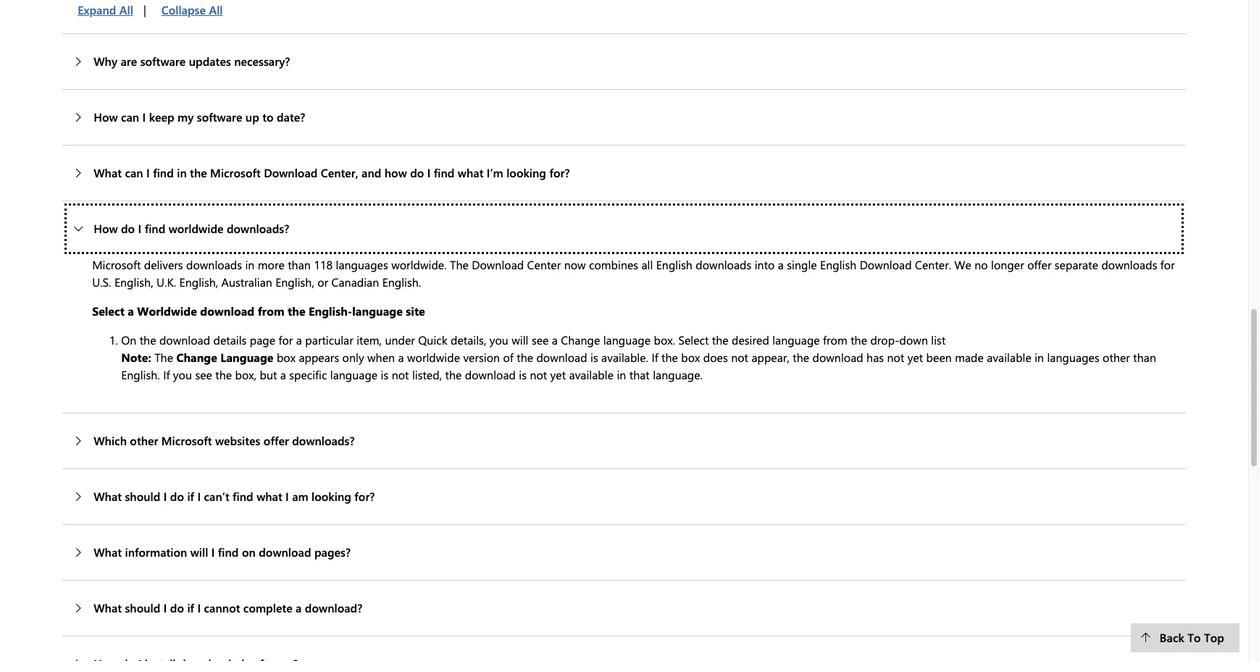 Task type: vqa. For each thing, say whether or not it's contained in the screenshot.
the left what
yes



Task type: locate. For each thing, give the bounding box(es) containing it.
1 horizontal spatial yet
[[908, 350, 923, 365]]

all left |
[[119, 2, 133, 18]]

how inside dropdown button
[[94, 221, 118, 236]]

0 vertical spatial how
[[94, 110, 118, 125]]

download
[[264, 165, 318, 181], [472, 257, 524, 273], [860, 257, 912, 273]]

english. down worldwide.
[[382, 275, 421, 290]]

details,
[[451, 333, 487, 348]]

is
[[591, 350, 598, 365], [381, 368, 389, 383], [519, 368, 527, 383]]

offer right websites
[[264, 434, 289, 449]]

available right the made
[[987, 350, 1032, 365]]

1 should from the top
[[125, 489, 160, 505]]

0 horizontal spatial download
[[264, 165, 318, 181]]

do inside 'dropdown button'
[[170, 601, 184, 616]]

1 box from the left
[[277, 350, 296, 365]]

drop-
[[871, 333, 900, 348]]

0 vertical spatial can
[[121, 110, 139, 125]]

how down why
[[94, 110, 118, 125]]

see down note: the change language
[[195, 368, 212, 383]]

collapse all button
[[146, 0, 233, 25]]

0 vertical spatial from
[[258, 304, 284, 319]]

what
[[458, 165, 484, 181], [257, 489, 282, 505]]

downloads left into
[[696, 257, 752, 273]]

1 vertical spatial languages
[[1047, 350, 1100, 365]]

if down note: the change language
[[163, 368, 170, 383]]

from
[[258, 304, 284, 319], [823, 333, 848, 348]]

box up language.
[[681, 350, 700, 365]]

what can i find in the microsoft download center, and how do i find what i'm looking for?
[[94, 165, 570, 181]]

2 should from the top
[[125, 601, 160, 616]]

is down 'when' at bottom
[[381, 368, 389, 383]]

0 horizontal spatial see
[[195, 368, 212, 383]]

how do i find worldwide downloads? button
[[62, 202, 1186, 257]]

1 what from the top
[[94, 165, 122, 181]]

2 how from the top
[[94, 221, 118, 236]]

0 horizontal spatial english.
[[121, 368, 160, 383]]

for? right am
[[355, 489, 375, 505]]

on
[[242, 545, 256, 560]]

english right "all"
[[656, 257, 693, 273]]

downloads
[[186, 257, 242, 273], [696, 257, 752, 273], [1102, 257, 1158, 273]]

if left cannot
[[187, 601, 194, 616]]

1 how from the top
[[94, 110, 118, 125]]

1 horizontal spatial for
[[1161, 257, 1175, 273]]

118
[[314, 257, 333, 273]]

0 horizontal spatial available
[[569, 368, 614, 383]]

0 vertical spatial see
[[532, 333, 549, 348]]

from up page
[[258, 304, 284, 319]]

when
[[367, 350, 395, 365]]

1 vertical spatial if
[[163, 368, 170, 383]]

language down "only"
[[330, 368, 378, 383]]

if inside dropdown button
[[187, 489, 194, 505]]

0 horizontal spatial change
[[176, 350, 217, 365]]

what left i'm at the left of page
[[458, 165, 484, 181]]

1 vertical spatial english.
[[121, 368, 160, 383]]

0 horizontal spatial yet
[[550, 368, 566, 383]]

1 vertical spatial for
[[279, 333, 293, 348]]

1 horizontal spatial box
[[681, 350, 700, 365]]

can inside how can i keep my software up to date? dropdown button
[[121, 110, 139, 125]]

the right 'listed,'
[[445, 368, 462, 383]]

under
[[385, 333, 415, 348]]

english, right u.s.
[[114, 275, 153, 290]]

download left center
[[472, 257, 524, 273]]

1 horizontal spatial than
[[1134, 350, 1156, 365]]

not down 'when' at bottom
[[392, 368, 409, 383]]

language up appear,
[[773, 333, 820, 348]]

1 all from the left
[[119, 2, 133, 18]]

1 vertical spatial if
[[187, 601, 194, 616]]

0 horizontal spatial you
[[173, 368, 192, 383]]

microsoft down the up in the left top of the page
[[210, 165, 261, 181]]

1 horizontal spatial other
[[1103, 350, 1130, 365]]

downloads up australian
[[186, 257, 242, 273]]

select
[[92, 304, 125, 319], [679, 333, 709, 348]]

english. inside box appears only when a worldwide version of the download is available. if the box does not appear, the download has not yet been made available in languages other than english. if you see the box, but a specific language is not listed, the download is not yet available in that language.
[[121, 368, 160, 383]]

2 what from the top
[[94, 489, 122, 505]]

appears
[[299, 350, 339, 365]]

0 vertical spatial for?
[[550, 165, 570, 181]]

0 horizontal spatial the
[[155, 350, 173, 365]]

find right how
[[434, 165, 455, 181]]

a
[[778, 257, 784, 273], [128, 304, 134, 319], [296, 333, 302, 348], [552, 333, 558, 348], [398, 350, 404, 365], [280, 368, 286, 383], [296, 601, 302, 616]]

if for cannot
[[187, 601, 194, 616]]

available
[[987, 350, 1032, 365], [569, 368, 614, 383]]

can't
[[204, 489, 229, 505]]

if down box.
[[652, 350, 658, 365]]

1 horizontal spatial select
[[679, 333, 709, 348]]

worldwide inside box appears only when a worldwide version of the download is available. if the box does not appear, the download has not yet been made available in languages other than english. if you see the box, but a specific language is not listed, the download is not yet available in that language.
[[407, 350, 460, 365]]

1 horizontal spatial english.
[[382, 275, 421, 290]]

the inside microsoft delivers downloads in more than 118 languages worldwide. the download center now combines all english downloads into a single english download center. we no longer offer separate downloads for u.s. english, u.k. english, australian english, or canadian english.
[[450, 257, 469, 273]]

box up but at the bottom of page
[[277, 350, 296, 365]]

change
[[561, 333, 600, 348], [176, 350, 217, 365]]

0 vertical spatial for
[[1161, 257, 1175, 273]]

longer
[[991, 257, 1024, 273]]

is down on the download details page for a particular item, under quick details, you will see a change language box. select the desired language from the drop-down list
[[519, 368, 527, 383]]

made
[[955, 350, 984, 365]]

1 horizontal spatial what
[[458, 165, 484, 181]]

yet down on the download details page for a particular item, under quick details, you will see a change language box. select the desired language from the drop-down list
[[550, 368, 566, 383]]

software inside how can i keep my software up to date? dropdown button
[[197, 110, 242, 125]]

for?
[[550, 165, 570, 181], [355, 489, 375, 505]]

into
[[755, 257, 775, 273]]

language.
[[653, 368, 703, 383]]

software right are
[[140, 54, 186, 69]]

should inside 'dropdown button'
[[125, 601, 160, 616]]

language up item,
[[352, 304, 403, 319]]

find left on
[[218, 545, 239, 560]]

1 vertical spatial should
[[125, 601, 160, 616]]

0 vertical spatial languages
[[336, 257, 388, 273]]

0 horizontal spatial for
[[279, 333, 293, 348]]

0 vertical spatial will
[[512, 333, 529, 348]]

0 vertical spatial select
[[92, 304, 125, 319]]

should down information
[[125, 601, 160, 616]]

if
[[652, 350, 658, 365], [163, 368, 170, 383]]

1 vertical spatial downloads?
[[292, 434, 355, 449]]

what
[[94, 165, 122, 181], [94, 489, 122, 505], [94, 545, 122, 560], [94, 601, 122, 616]]

note: the change language
[[121, 350, 274, 365]]

2 box from the left
[[681, 350, 700, 365]]

all for collapse all
[[209, 2, 223, 18]]

if left can't
[[187, 489, 194, 505]]

1 horizontal spatial will
[[512, 333, 529, 348]]

english, right u.k.
[[179, 275, 218, 290]]

i
[[142, 110, 146, 125], [146, 165, 150, 181], [427, 165, 431, 181], [138, 221, 141, 236], [164, 489, 167, 505], [197, 489, 201, 505], [286, 489, 289, 505], [211, 545, 215, 560], [164, 601, 167, 616], [197, 601, 201, 616]]

will right information
[[190, 545, 208, 560]]

can inside what can i find in the microsoft download center, and how do i find what i'm looking for? dropdown button
[[125, 165, 143, 181]]

updates
[[189, 54, 231, 69]]

download left 'center,' on the left top of page
[[264, 165, 318, 181]]

site
[[406, 304, 425, 319]]

the right worldwide.
[[450, 257, 469, 273]]

why are software updates necessary?
[[94, 54, 290, 69]]

english. down note:
[[121, 368, 160, 383]]

1 vertical spatial how
[[94, 221, 118, 236]]

1 vertical spatial software
[[197, 110, 242, 125]]

2 if from the top
[[187, 601, 194, 616]]

0 vertical spatial change
[[561, 333, 600, 348]]

1 vertical spatial other
[[130, 434, 158, 449]]

0 vertical spatial than
[[288, 257, 311, 273]]

1 horizontal spatial english,
[[179, 275, 218, 290]]

center,
[[321, 165, 358, 181]]

1 horizontal spatial software
[[197, 110, 242, 125]]

1 horizontal spatial languages
[[1047, 350, 1100, 365]]

will
[[512, 333, 529, 348], [190, 545, 208, 560]]

0 horizontal spatial offer
[[264, 434, 289, 449]]

1 horizontal spatial downloads
[[696, 257, 752, 273]]

1 vertical spatial you
[[173, 368, 192, 383]]

1 horizontal spatial is
[[519, 368, 527, 383]]

change down details
[[176, 350, 217, 365]]

offer
[[1028, 257, 1052, 273], [264, 434, 289, 449]]

you down note: the change language
[[173, 368, 192, 383]]

1 vertical spatial worldwide
[[407, 350, 460, 365]]

1 vertical spatial from
[[823, 333, 848, 348]]

the left box,
[[215, 368, 232, 383]]

0 horizontal spatial than
[[288, 257, 311, 273]]

1 horizontal spatial the
[[450, 257, 469, 273]]

what can i find in the microsoft download center, and how do i find what i'm looking for? button
[[62, 146, 1186, 201]]

should up information
[[125, 489, 160, 505]]

0 horizontal spatial software
[[140, 54, 186, 69]]

canadian
[[332, 275, 379, 290]]

4 what from the top
[[94, 601, 122, 616]]

worldwide
[[169, 221, 224, 236], [407, 350, 460, 365]]

find right can't
[[233, 489, 253, 505]]

1 vertical spatial than
[[1134, 350, 1156, 365]]

how for how do i find worldwide downloads?
[[94, 221, 118, 236]]

0 horizontal spatial english,
[[114, 275, 153, 290]]

if inside 'dropdown button'
[[187, 601, 194, 616]]

should inside dropdown button
[[125, 489, 160, 505]]

back to top
[[1160, 630, 1225, 646]]

0 horizontal spatial other
[[130, 434, 158, 449]]

other inside dropdown button
[[130, 434, 158, 449]]

1 vertical spatial select
[[679, 333, 709, 348]]

languages inside microsoft delivers downloads in more than 118 languages worldwide. the download center now combines all english downloads into a single english download center. we no longer offer separate downloads for u.s. english, u.k. english, australian english, or canadian english.
[[336, 257, 388, 273]]

top
[[1204, 630, 1225, 646]]

looking right i'm at the left of page
[[507, 165, 546, 181]]

2 horizontal spatial downloads
[[1102, 257, 1158, 273]]

2 all from the left
[[209, 2, 223, 18]]

the left english- in the left of the page
[[288, 304, 305, 319]]

a inside microsoft delivers downloads in more than 118 languages worldwide. the download center now combines all english downloads into a single english download center. we no longer offer separate downloads for u.s. english, u.k. english, australian english, or canadian english.
[[778, 257, 784, 273]]

and
[[362, 165, 381, 181]]

for
[[1161, 257, 1175, 273], [279, 333, 293, 348]]

which other microsoft websites offer downloads? button
[[62, 414, 1186, 469]]

change up box appears only when a worldwide version of the download is available. if the box does not appear, the download has not yet been made available in languages other than english. if you see the box, but a specific language is not listed, the download is not yet available in that language.
[[561, 333, 600, 348]]

than
[[288, 257, 311, 273], [1134, 350, 1156, 365]]

in
[[177, 165, 187, 181], [245, 257, 255, 273], [1035, 350, 1044, 365], [617, 368, 626, 383]]

if for can't
[[187, 489, 194, 505]]

english.
[[382, 275, 421, 290], [121, 368, 160, 383]]

the
[[450, 257, 469, 273], [155, 350, 173, 365]]

looking right am
[[312, 489, 351, 505]]

language
[[352, 304, 403, 319], [603, 333, 651, 348], [773, 333, 820, 348], [330, 368, 378, 383]]

find inside how do i find worldwide downloads? dropdown button
[[145, 221, 165, 236]]

not down desired
[[731, 350, 749, 365]]

0 horizontal spatial downloads
[[186, 257, 242, 273]]

downloads? up "more"
[[227, 221, 289, 236]]

quick
[[418, 333, 448, 348]]

worldwide down 'quick'
[[407, 350, 460, 365]]

1 horizontal spatial for?
[[550, 165, 570, 181]]

download right on
[[259, 545, 311, 560]]

version
[[463, 350, 500, 365]]

1 horizontal spatial downloads?
[[292, 434, 355, 449]]

software inside why are software updates necessary? dropdown button
[[140, 54, 186, 69]]

is left available.
[[591, 350, 598, 365]]

delivers
[[144, 257, 183, 273]]

0 horizontal spatial will
[[190, 545, 208, 560]]

1 vertical spatial see
[[195, 368, 212, 383]]

in down my
[[177, 165, 187, 181]]

what left am
[[257, 489, 282, 505]]

0 vertical spatial microsoft
[[210, 165, 261, 181]]

0 horizontal spatial for?
[[355, 489, 375, 505]]

downloads? up am
[[292, 434, 355, 449]]

1 horizontal spatial english
[[820, 257, 857, 273]]

1 vertical spatial available
[[569, 368, 614, 383]]

english, left or
[[276, 275, 314, 290]]

1 horizontal spatial looking
[[507, 165, 546, 181]]

necessary?
[[234, 54, 290, 69]]

0 horizontal spatial what
[[257, 489, 282, 505]]

worldwide up delivers
[[169, 221, 224, 236]]

2 downloads from the left
[[696, 257, 752, 273]]

0 vertical spatial looking
[[507, 165, 546, 181]]

how up u.s.
[[94, 221, 118, 236]]

microsoft up u.s.
[[92, 257, 141, 273]]

0 vertical spatial should
[[125, 489, 160, 505]]

software left the up in the left top of the page
[[197, 110, 242, 125]]

english. inside microsoft delivers downloads in more than 118 languages worldwide. the download center now combines all english downloads into a single english download center. we no longer offer separate downloads for u.s. english, u.k. english, australian english, or canadian english.
[[382, 275, 421, 290]]

listed,
[[412, 368, 442, 383]]

for? right i'm at the left of page
[[550, 165, 570, 181]]

particular
[[305, 333, 353, 348]]

1 vertical spatial offer
[[264, 434, 289, 449]]

3 english, from the left
[[276, 275, 314, 290]]

microsoft left websites
[[161, 434, 212, 449]]

0 horizontal spatial box
[[277, 350, 296, 365]]

select down u.s.
[[92, 304, 125, 319]]

of
[[503, 350, 514, 365]]

complete
[[243, 601, 293, 616]]

downloads? for how do i find worldwide downloads?
[[227, 221, 289, 236]]

in up australian
[[245, 257, 255, 273]]

can for what
[[125, 165, 143, 181]]

0 horizontal spatial is
[[381, 368, 389, 383]]

see
[[532, 333, 549, 348], [195, 368, 212, 383]]

will up of
[[512, 333, 529, 348]]

downloads?
[[227, 221, 289, 236], [292, 434, 355, 449]]

0 vertical spatial other
[[1103, 350, 1130, 365]]

2 english from the left
[[820, 257, 857, 273]]

0 vertical spatial downloads?
[[227, 221, 289, 236]]

from left drop-
[[823, 333, 848, 348]]

1 horizontal spatial see
[[532, 333, 549, 348]]

the down how can i keep my software up to date?
[[190, 165, 207, 181]]

1 if from the top
[[187, 489, 194, 505]]

i inside dropdown button
[[138, 221, 141, 236]]

2 horizontal spatial download
[[860, 257, 912, 273]]

download left "center."
[[860, 257, 912, 273]]

how
[[94, 110, 118, 125], [94, 221, 118, 236]]

the right note:
[[155, 350, 173, 365]]

do inside dropdown button
[[121, 221, 135, 236]]

how can i keep my software up to date? button
[[62, 90, 1186, 145]]

1 horizontal spatial all
[[209, 2, 223, 18]]

back
[[1160, 630, 1185, 646]]

group
[[62, 0, 233, 25]]

0 vertical spatial if
[[187, 489, 194, 505]]

microsoft inside dropdown button
[[210, 165, 261, 181]]

see right the details,
[[532, 333, 549, 348]]

2 horizontal spatial english,
[[276, 275, 314, 290]]

all right collapse
[[209, 2, 223, 18]]

expand
[[78, 2, 116, 18]]

looking
[[507, 165, 546, 181], [312, 489, 351, 505]]

0 horizontal spatial if
[[163, 368, 170, 383]]

0 vertical spatial worldwide
[[169, 221, 224, 236]]

select a worldwide download from the english-language site
[[92, 304, 425, 319]]

find inside what should i do if i can't find what i am looking for? dropdown button
[[233, 489, 253, 505]]

downloads? for which other microsoft websites offer downloads?
[[292, 434, 355, 449]]

downloads right separate
[[1102, 257, 1158, 273]]

2 vertical spatial microsoft
[[161, 434, 212, 449]]

can
[[121, 110, 139, 125], [125, 165, 143, 181]]

a inside 'dropdown button'
[[296, 601, 302, 616]]

available down available.
[[569, 368, 614, 383]]

microsoft inside dropdown button
[[161, 434, 212, 449]]

how inside dropdown button
[[94, 110, 118, 125]]

not down drop-
[[887, 350, 905, 365]]

1 horizontal spatial offer
[[1028, 257, 1052, 273]]

select up does
[[679, 333, 709, 348]]

in right the made
[[1035, 350, 1044, 365]]

all
[[642, 257, 653, 273]]

on
[[121, 333, 136, 348]]

find up delivers
[[145, 221, 165, 236]]

what for what should i do if i cannot complete a download?
[[94, 601, 122, 616]]

english right "single" at the right of page
[[820, 257, 857, 273]]

not
[[731, 350, 749, 365], [887, 350, 905, 365], [392, 368, 409, 383], [530, 368, 547, 383]]

0 horizontal spatial downloads?
[[227, 221, 289, 236]]

3 what from the top
[[94, 545, 122, 560]]

offer right longer
[[1028, 257, 1052, 273]]

you up of
[[490, 333, 509, 348]]

yet down down
[[908, 350, 923, 365]]



Task type: describe. For each thing, give the bounding box(es) containing it.
what for what information will i find on download pages?
[[94, 545, 122, 560]]

1 vertical spatial what
[[257, 489, 282, 505]]

no
[[975, 257, 988, 273]]

what should i do if i cannot complete a download?
[[94, 601, 363, 616]]

to
[[1188, 630, 1201, 646]]

download up note: the change language
[[159, 333, 210, 348]]

what for what should i do if i can't find what i am looking for?
[[94, 489, 122, 505]]

worldwide.
[[391, 257, 447, 273]]

0 horizontal spatial looking
[[312, 489, 351, 505]]

you inside box appears only when a worldwide version of the download is available. if the box does not appear, the download has not yet been made available in languages other than english. if you see the box, but a specific language is not listed, the download is not yet available in that language.
[[173, 368, 192, 383]]

1 horizontal spatial download
[[472, 257, 524, 273]]

expand all
[[78, 2, 133, 18]]

my
[[178, 110, 194, 125]]

appear,
[[752, 350, 790, 365]]

microsoft inside microsoft delivers downloads in more than 118 languages worldwide. the download center now combines all english downloads into a single english download center. we no longer offer separate downloads for u.s. english, u.k. english, australian english, or canadian english.
[[92, 257, 141, 273]]

what should i do if i can't find what i am looking for? button
[[62, 470, 1186, 525]]

what for what can i find in the microsoft download center, and how do i find what i'm looking for?
[[94, 165, 122, 181]]

download down version
[[465, 368, 516, 383]]

information
[[125, 545, 187, 560]]

1 english from the left
[[656, 257, 693, 273]]

all for expand all
[[119, 2, 133, 18]]

2 english, from the left
[[179, 275, 218, 290]]

combines
[[589, 257, 638, 273]]

3 downloads from the left
[[1102, 257, 1158, 273]]

up
[[246, 110, 259, 125]]

0 vertical spatial available
[[987, 350, 1032, 365]]

in inside microsoft delivers downloads in more than 118 languages worldwide. the download center now combines all english downloads into a single english download center. we no longer offer separate downloads for u.s. english, u.k. english, australian english, or canadian english.
[[245, 257, 255, 273]]

other inside box appears only when a worldwide version of the download is available. if the box does not appear, the download has not yet been made available in languages other than english. if you see the box, but a specific language is not listed, the download is not yet available in that language.
[[1103, 350, 1130, 365]]

not down on the download details page for a particular item, under quick details, you will see a change language box. select the desired language from the drop-down list
[[530, 368, 547, 383]]

1 horizontal spatial from
[[823, 333, 848, 348]]

cannot
[[204, 601, 240, 616]]

item,
[[357, 333, 382, 348]]

to
[[262, 110, 274, 125]]

only
[[342, 350, 364, 365]]

down
[[900, 333, 928, 348]]

list
[[931, 333, 946, 348]]

does
[[703, 350, 728, 365]]

1 vertical spatial change
[[176, 350, 217, 365]]

english-
[[309, 304, 352, 319]]

0 horizontal spatial select
[[92, 304, 125, 319]]

1 horizontal spatial you
[[490, 333, 509, 348]]

the down box.
[[662, 350, 678, 365]]

find inside "what information will i find on download pages?" 'dropdown button'
[[218, 545, 239, 560]]

0 vertical spatial what
[[458, 165, 484, 181]]

language inside box appears only when a worldwide version of the download is available. if the box does not appear, the download has not yet been made available in languages other than english. if you see the box, but a specific language is not listed, the download is not yet available in that language.
[[330, 368, 378, 383]]

available.
[[602, 350, 649, 365]]

or
[[318, 275, 328, 290]]

1 vertical spatial the
[[155, 350, 173, 365]]

the up does
[[712, 333, 729, 348]]

the right appear,
[[793, 350, 809, 365]]

than inside microsoft delivers downloads in more than 118 languages worldwide. the download center now combines all english downloads into a single english download center. we no longer offer separate downloads for u.s. english, u.k. english, australian english, or canadian english.
[[288, 257, 311, 273]]

how can i keep my software up to date?
[[94, 110, 305, 125]]

should for what should i do if i cannot complete a download?
[[125, 601, 160, 616]]

u.k.
[[157, 275, 176, 290]]

u.s.
[[92, 275, 111, 290]]

note:
[[121, 350, 151, 365]]

see inside box appears only when a worldwide version of the download is available. if the box does not appear, the download has not yet been made available in languages other than english. if you see the box, but a specific language is not listed, the download is not yet available in that language.
[[195, 368, 212, 383]]

websites
[[215, 434, 260, 449]]

pages?
[[314, 545, 351, 560]]

collapse all
[[161, 2, 223, 18]]

keep
[[149, 110, 174, 125]]

download inside dropdown button
[[264, 165, 318, 181]]

download left has
[[813, 350, 864, 365]]

collapse
[[161, 2, 206, 18]]

offer inside microsoft delivers downloads in more than 118 languages worldwide. the download center now combines all english downloads into a single english download center. we no longer offer separate downloads for u.s. english, u.k. english, australian english, or canadian english.
[[1028, 257, 1052, 273]]

date?
[[277, 110, 305, 125]]

1 english, from the left
[[114, 275, 153, 290]]

but
[[260, 368, 277, 383]]

more
[[258, 257, 285, 273]]

how
[[385, 165, 407, 181]]

the right of
[[517, 350, 533, 365]]

can for how
[[121, 110, 139, 125]]

1 horizontal spatial change
[[561, 333, 600, 348]]

download?
[[305, 601, 363, 616]]

has
[[867, 350, 884, 365]]

why
[[94, 54, 117, 69]]

the right on
[[140, 333, 156, 348]]

single
[[787, 257, 817, 273]]

for inside microsoft delivers downloads in more than 118 languages worldwide. the download center now combines all english downloads into a single english download center. we no longer offer separate downloads for u.s. english, u.k. english, australian english, or canadian english.
[[1161, 257, 1175, 273]]

box,
[[235, 368, 257, 383]]

australian
[[221, 275, 272, 290]]

language up available.
[[603, 333, 651, 348]]

microsoft delivers downloads in more than 118 languages worldwide. the download center now combines all english downloads into a single english download center. we no longer offer separate downloads for u.s. english, u.k. english, australian english, or canadian english.
[[92, 257, 1175, 290]]

language
[[220, 350, 274, 365]]

expand all button
[[62, 0, 143, 25]]

specific
[[289, 368, 327, 383]]

offer inside the which other microsoft websites offer downloads? dropdown button
[[264, 434, 289, 449]]

find down keep
[[153, 165, 174, 181]]

separate
[[1055, 257, 1099, 273]]

i'm
[[487, 165, 503, 181]]

center
[[527, 257, 561, 273]]

the up has
[[851, 333, 867, 348]]

worldwide
[[137, 304, 197, 319]]

1 vertical spatial yet
[[550, 368, 566, 383]]

worldwide inside dropdown button
[[169, 221, 224, 236]]

download up details
[[200, 304, 255, 319]]

been
[[927, 350, 952, 365]]

|
[[143, 2, 146, 18]]

in down available.
[[617, 368, 626, 383]]

that
[[629, 368, 650, 383]]

what information will i find on download pages?
[[94, 545, 351, 560]]

the inside dropdown button
[[190, 165, 207, 181]]

download inside 'dropdown button'
[[259, 545, 311, 560]]

what should i do if i can't find what i am looking for?
[[94, 489, 375, 505]]

languages inside box appears only when a worldwide version of the download is available. if the box does not appear, the download has not yet been made available in languages other than english. if you see the box, but a specific language is not listed, the download is not yet available in that language.
[[1047, 350, 1100, 365]]

0 horizontal spatial from
[[258, 304, 284, 319]]

which other microsoft websites offer downloads?
[[94, 434, 355, 449]]

why are software updates necessary? button
[[62, 34, 1186, 89]]

in inside dropdown button
[[177, 165, 187, 181]]

which
[[94, 434, 127, 449]]

how do i find worldwide downloads?
[[94, 221, 289, 236]]

1 vertical spatial for?
[[355, 489, 375, 505]]

than inside box appears only when a worldwide version of the download is available. if the box does not appear, the download has not yet been made available in languages other than english. if you see the box, but a specific language is not listed, the download is not yet available in that language.
[[1134, 350, 1156, 365]]

on the download details page for a particular item, under quick details, you will see a change language box. select the desired language from the drop-down list
[[121, 333, 946, 348]]

desired
[[732, 333, 769, 348]]

group containing expand all
[[62, 0, 233, 25]]

will inside 'dropdown button'
[[190, 545, 208, 560]]

center.
[[915, 257, 952, 273]]

how for how can i keep my software up to date?
[[94, 110, 118, 125]]

box.
[[654, 333, 675, 348]]

1 downloads from the left
[[186, 257, 242, 273]]

2 horizontal spatial is
[[591, 350, 598, 365]]

are
[[121, 54, 137, 69]]

now
[[564, 257, 586, 273]]

what should i do if i cannot complete a download? button
[[62, 581, 1186, 636]]

1 horizontal spatial if
[[652, 350, 658, 365]]

should for what should i do if i can't find what i am looking for?
[[125, 489, 160, 505]]

download down on the download details page for a particular item, under quick details, you will see a change language box. select the desired language from the drop-down list
[[537, 350, 587, 365]]

back to top link
[[1131, 624, 1240, 653]]



